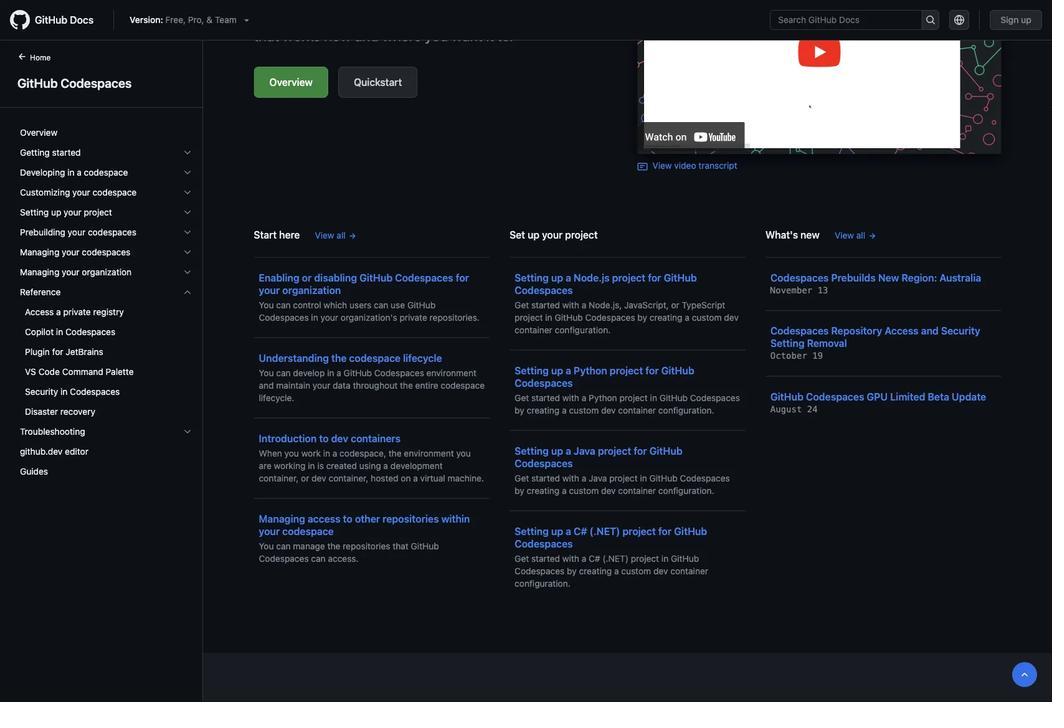 Task type: locate. For each thing, give the bounding box(es) containing it.
registry
[[93, 307, 124, 317]]

up inside the setting up a java project for github codespaces get started with a java project in github codespaces by creating a custom dev container configuration.
[[551, 445, 563, 457]]

managing inside managing access to other repositories within your codespace you can manage the repositories that github codespaces can access.
[[259, 513, 305, 525]]

1 vertical spatial codespaces
[[82, 247, 130, 257]]

1 vertical spatial you
[[259, 368, 274, 378]]

3 sc 9kayk9 0 image from the top
[[183, 287, 193, 297]]

private up copilot in codespaces
[[63, 307, 91, 317]]

environment up development
[[404, 448, 454, 458]]

recovery
[[60, 407, 95, 417]]

set up your project
[[510, 229, 598, 240]]

disaster recovery
[[25, 407, 95, 417]]

setting inside the codespaces repository access and security setting removal october 19
[[771, 337, 805, 349]]

view right here
[[315, 230, 334, 240]]

1 horizontal spatial c#
[[589, 553, 600, 564]]

november 13 element
[[771, 285, 828, 295]]

tooltip
[[1012, 662, 1037, 687]]

1 vertical spatial (.net)
[[603, 553, 629, 564]]

plugin
[[25, 347, 50, 357]]

free,
[[165, 15, 186, 25]]

0 vertical spatial you
[[259, 300, 274, 310]]

0 vertical spatial sc 9kayk9 0 image
[[183, 168, 193, 178]]

2 all from the left
[[857, 230, 865, 240]]

private down use
[[400, 312, 427, 322]]

with inside the setting up a java project for github codespaces get started with a java project in github codespaces by creating a custom dev container configuration.
[[562, 473, 579, 483]]

1 horizontal spatial organization
[[282, 284, 341, 296]]

triangle down image
[[242, 15, 252, 25]]

reference element containing reference
[[10, 282, 202, 422]]

or inside introduction to dev containers when you work in a codespace, the environment you are working in is created using a development container, or dev container, hosted on a virtual machine.
[[301, 473, 309, 483]]

managing for to
[[259, 513, 305, 525]]

1 horizontal spatial access
[[885, 325, 919, 337]]

up for setting up your project
[[51, 207, 61, 217]]

None search field
[[770, 10, 940, 30]]

3 with from the top
[[562, 473, 579, 483]]

view all link up disabling
[[315, 229, 357, 242]]

access right repository
[[885, 325, 919, 337]]

for inside setting up a c# (.net) project for github codespaces get started with a c# (.net) project in github codespaces by creating a custom dev container configuration.
[[658, 525, 672, 537]]

security up the disaster
[[25, 387, 58, 397]]

in
[[67, 167, 74, 178], [311, 312, 318, 322], [545, 312, 552, 322], [56, 327, 63, 337], [327, 368, 334, 378], [60, 387, 67, 397], [650, 392, 657, 403], [323, 448, 330, 458], [308, 460, 315, 471], [640, 473, 647, 483], [662, 553, 669, 564]]

security inside the codespaces repository access and security setting removal october 19
[[941, 325, 981, 337]]

6 sc 9kayk9 0 image from the top
[[183, 427, 193, 437]]

view all link for start here
[[315, 229, 357, 242]]

in inside setting up a node.js project for github codespaces get started with a node.js, javascript, or typescript project in github codespaces by creating a custom dev container configuration.
[[545, 312, 552, 322]]

for for setting up a node.js project for github codespaces
[[648, 272, 661, 283]]

can left use
[[374, 300, 388, 310]]

environment for lifecycle
[[427, 368, 477, 378]]

plugin for jetbrains link
[[15, 342, 197, 362]]

0 vertical spatial access
[[25, 307, 54, 317]]

creating inside setting up a c# (.net) project for github codespaces get started with a c# (.net) project in github codespaces by creating a custom dev container configuration.
[[579, 566, 612, 576]]

managing your codespaces button
[[15, 242, 197, 262]]

managing down "prebuilding"
[[20, 247, 59, 257]]

up inside setting up a node.js project for github codespaces get started with a node.js, javascript, or typescript project in github codespaces by creating a custom dev container configuration.
[[551, 272, 563, 283]]

creating inside the setting up a java project for github codespaces get started with a java project in github codespaces by creating a custom dev container configuration.
[[527, 485, 560, 496]]

3 sc 9kayk9 0 image from the top
[[183, 207, 193, 217]]

0 horizontal spatial to
[[319, 432, 329, 444]]

or left typescript in the top right of the page
[[671, 300, 680, 310]]

setting
[[20, 207, 49, 217], [515, 272, 549, 283], [771, 337, 805, 349], [515, 364, 549, 376], [515, 445, 549, 457], [515, 525, 549, 537]]

view all right here
[[315, 230, 346, 240]]

organization down managing your codespaces dropdown button
[[82, 267, 132, 277]]

codespace up manage
[[282, 525, 334, 537]]

environment inside 'understanding the codespace lifecycle you can develop in a github codespaces environment and maintain your data throughout the entire codespace lifecycle.'
[[427, 368, 477, 378]]

2 view all link from the left
[[835, 229, 877, 242]]

in inside setting up a c# (.net) project for github codespaces get started with a c# (.net) project in github codespaces by creating a custom dev container configuration.
[[662, 553, 669, 564]]

1 horizontal spatial you
[[456, 448, 471, 458]]

github inside managing access to other repositories within your codespace you can manage the repositories that github codespaces can access.
[[411, 541, 439, 551]]

0 vertical spatial environment
[[427, 368, 477, 378]]

with inside setting up a c# (.net) project for github codespaces get started with a c# (.net) project in github codespaces by creating a custom dev container configuration.
[[562, 553, 579, 564]]

code
[[38, 367, 60, 377]]

vs
[[25, 367, 36, 377]]

github inside github codespaces gpu limited beta update august 24
[[771, 391, 804, 402]]

codespaces inside 'understanding the codespace lifecycle you can develop in a github codespaces environment and maintain your data throughout the entire codespace lifecycle.'
[[374, 368, 424, 378]]

get for setting up a node.js project for github codespaces
[[515, 300, 529, 310]]

codespaces inside managing access to other repositories within your codespace you can manage the repositories that github codespaces can access.
[[259, 553, 309, 564]]

for inside enabling or disabling github codespaces for your organization you can control which users can use github codespaces in your organization's private repositories.
[[456, 272, 469, 283]]

1 vertical spatial access
[[885, 325, 919, 337]]

access inside 'link'
[[25, 307, 54, 317]]

view right link icon
[[653, 160, 672, 171]]

getting
[[20, 147, 50, 158]]

your inside prebuilding your codespaces dropdown button
[[68, 227, 85, 237]]

get for setting up a java project for github codespaces
[[515, 473, 529, 483]]

1 view all link from the left
[[315, 229, 357, 242]]

1 horizontal spatial private
[[400, 312, 427, 322]]

project
[[84, 207, 112, 217], [565, 229, 598, 240], [612, 272, 646, 283], [515, 312, 543, 322], [610, 364, 643, 376], [620, 392, 648, 403], [598, 445, 631, 457], [609, 473, 638, 483], [623, 525, 656, 537], [631, 553, 659, 564]]

github docs link
[[10, 10, 103, 30]]

sign up link
[[990, 10, 1042, 30]]

understanding the codespace lifecycle you can develop in a github codespaces environment and maintain your data throughout the entire codespace lifecycle.
[[259, 352, 485, 403]]

1 sc 9kayk9 0 image from the top
[[183, 148, 193, 158]]

container inside setting up a c# (.net) project for github codespaces get started with a c# (.net) project in github codespaces by creating a custom dev container configuration.
[[671, 566, 708, 576]]

removal
[[807, 337, 847, 349]]

use
[[391, 300, 405, 310]]

1 with from the top
[[562, 300, 579, 310]]

jetbrains
[[66, 347, 103, 357]]

repositories up that
[[383, 513, 439, 525]]

view all right new
[[835, 230, 865, 240]]

0 horizontal spatial c#
[[574, 525, 587, 537]]

what's
[[766, 229, 798, 240]]

managing up manage
[[259, 513, 305, 525]]

codespaces for managing your codespaces
[[82, 247, 130, 257]]

set
[[510, 229, 525, 240]]

reference element containing access a private registry
[[10, 302, 202, 422]]

the left entire
[[400, 380, 413, 390]]

organization up control
[[282, 284, 341, 296]]

0 horizontal spatial you
[[284, 448, 299, 458]]

2 with from the top
[[562, 392, 579, 403]]

repositories.
[[430, 312, 480, 322]]

sc 9kayk9 0 image inside getting started dropdown button
[[183, 148, 193, 158]]

or up control
[[302, 272, 312, 283]]

a inside 'understanding the codespace lifecycle you can develop in a github codespaces environment and maintain your data throughout the entire codespace lifecycle.'
[[337, 368, 341, 378]]

1 horizontal spatial to
[[343, 513, 353, 525]]

0 vertical spatial and
[[921, 325, 939, 337]]

you up machine. at the left of page
[[456, 448, 471, 458]]

for inside setting up a node.js project for github codespaces get started with a node.js, javascript, or typescript project in github codespaces by creating a custom dev container configuration.
[[648, 272, 661, 283]]

containers
[[351, 432, 401, 444]]

1 horizontal spatial all
[[857, 230, 865, 240]]

started for setting up a java project for github codespaces
[[531, 473, 560, 483]]

javascript,
[[624, 300, 669, 310]]

1 vertical spatial organization
[[282, 284, 341, 296]]

quickstart link
[[338, 67, 418, 98]]

organization
[[82, 267, 132, 277], [282, 284, 341, 296]]

all up disabling
[[337, 230, 346, 240]]

you
[[259, 300, 274, 310], [259, 368, 274, 378], [259, 541, 274, 551]]

2 sc 9kayk9 0 image from the top
[[183, 227, 193, 237]]

sc 9kayk9 0 image inside setting up your project dropdown button
[[183, 207, 193, 217]]

container, down created
[[329, 473, 368, 483]]

0 horizontal spatial private
[[63, 307, 91, 317]]

codespace,
[[340, 448, 386, 458]]

1 vertical spatial to
[[343, 513, 353, 525]]

codespaces down prebuilding your codespaces dropdown button
[[82, 247, 130, 257]]

up inside dropdown button
[[51, 207, 61, 217]]

1 you from the left
[[284, 448, 299, 458]]

update
[[952, 391, 986, 402]]

github.dev editor link
[[15, 442, 197, 462]]

up for setting up a node.js project for github codespaces get started with a node.js, javascript, or typescript project in github codespaces by creating a custom dev container configuration.
[[551, 272, 563, 283]]

up inside setting up a c# (.net) project for github codespaces get started with a c# (.net) project in github codespaces by creating a custom dev container configuration.
[[551, 525, 563, 537]]

creating
[[650, 312, 683, 322], [527, 405, 560, 415], [527, 485, 560, 496], [579, 566, 612, 576]]

up inside setting up a python project for github codespaces get started with a python project in github codespaces by creating a custom dev container configuration.
[[551, 364, 563, 376]]

1 container, from the left
[[259, 473, 299, 483]]

container,
[[259, 473, 299, 483], [329, 473, 368, 483]]

0 horizontal spatial all
[[337, 230, 346, 240]]

2 vertical spatial you
[[259, 541, 274, 551]]

by inside the setting up a java project for github codespaces get started with a java project in github codespaces by creating a custom dev container configuration.
[[515, 485, 524, 496]]

1 horizontal spatial view all
[[835, 230, 865, 240]]

2 vertical spatial sc 9kayk9 0 image
[[183, 287, 193, 297]]

4 get from the top
[[515, 553, 529, 564]]

access up copilot
[[25, 307, 54, 317]]

0 horizontal spatial view all
[[315, 230, 346, 240]]

0 vertical spatial to
[[319, 432, 329, 444]]

access inside the codespaces repository access and security setting removal october 19
[[885, 325, 919, 337]]

reference element
[[10, 282, 202, 422], [10, 302, 202, 422]]

0 vertical spatial or
[[302, 272, 312, 283]]

2 view all from the left
[[835, 230, 865, 240]]

sc 9kayk9 0 image inside reference dropdown button
[[183, 287, 193, 297]]

the up access.
[[327, 541, 340, 551]]

within
[[441, 513, 470, 525]]

1 vertical spatial python
[[589, 392, 617, 403]]

1 vertical spatial managing
[[20, 267, 59, 277]]

can
[[276, 300, 291, 310], [374, 300, 388, 310], [276, 368, 291, 378], [276, 541, 291, 551], [311, 553, 326, 564]]

1 all from the left
[[337, 230, 346, 240]]

(.net)
[[590, 525, 620, 537], [603, 553, 629, 564]]

setting for project
[[20, 207, 49, 217]]

and
[[921, 325, 939, 337], [259, 380, 274, 390]]

started inside dropdown button
[[52, 147, 81, 158]]

python
[[574, 364, 607, 376], [589, 392, 617, 403]]

custom
[[692, 312, 722, 322], [569, 405, 599, 415], [569, 485, 599, 496], [621, 566, 651, 576]]

to left other
[[343, 513, 353, 525]]

team
[[215, 15, 237, 25]]

search image
[[926, 15, 936, 25]]

1 horizontal spatial security
[[941, 325, 981, 337]]

by inside setting up a c# (.net) project for github codespaces get started with a c# (.net) project in github codespaces by creating a custom dev container configuration.
[[567, 566, 577, 576]]

1 vertical spatial c#
[[589, 553, 600, 564]]

environment up entire
[[427, 368, 477, 378]]

a inside dropdown button
[[77, 167, 82, 178]]

started inside setting up a python project for github codespaces get started with a python project in github codespaces by creating a custom dev container configuration.
[[531, 392, 560, 403]]

start
[[254, 229, 277, 240]]

codespaces
[[61, 75, 132, 90], [395, 272, 453, 283], [771, 272, 829, 283], [515, 284, 573, 296], [259, 312, 309, 322], [585, 312, 635, 322], [771, 325, 829, 337], [65, 327, 115, 337], [374, 368, 424, 378], [515, 377, 573, 389], [70, 387, 120, 397], [806, 391, 864, 402], [690, 392, 740, 403], [515, 457, 573, 469], [680, 473, 730, 483], [515, 538, 573, 549], [259, 553, 309, 564], [515, 566, 565, 576]]

0 horizontal spatial view
[[315, 230, 334, 240]]

sc 9kayk9 0 image
[[183, 148, 193, 158], [183, 188, 193, 197], [183, 207, 193, 217], [183, 247, 193, 257], [183, 267, 193, 277], [183, 427, 193, 437]]

0 horizontal spatial overview
[[20, 127, 57, 138]]

codespace down getting started dropdown button
[[84, 167, 128, 178]]

security
[[941, 325, 981, 337], [25, 387, 58, 397]]

the down containers
[[389, 448, 402, 458]]

1 horizontal spatial view all link
[[835, 229, 877, 242]]

or down working
[[301, 473, 309, 483]]

2 reference element from the top
[[10, 302, 202, 422]]

0 vertical spatial managing
[[20, 247, 59, 257]]

1 vertical spatial environment
[[404, 448, 454, 458]]

view right new
[[835, 230, 854, 240]]

4 with from the top
[[562, 553, 579, 564]]

sc 9kayk9 0 image inside developing in a codespace dropdown button
[[183, 168, 193, 178]]

your inside managing access to other repositories within your codespace you can manage the repositories that github codespaces can access.
[[259, 525, 280, 537]]

1 vertical spatial sc 9kayk9 0 image
[[183, 227, 193, 237]]

up for sign up
[[1021, 15, 1032, 25]]

1 sc 9kayk9 0 image from the top
[[183, 168, 193, 178]]

for inside setting up a python project for github codespaces get started with a python project in github codespaces by creating a custom dev container configuration.
[[646, 364, 659, 376]]

0 vertical spatial overview link
[[254, 67, 328, 98]]

to inside introduction to dev containers when you work in a codespace, the environment you are working in is created using a development container, or dev container, hosted on a virtual machine.
[[319, 432, 329, 444]]

sc 9kayk9 0 image
[[183, 168, 193, 178], [183, 227, 193, 237], [183, 287, 193, 297]]

select language: current language is english image
[[955, 15, 965, 25]]

configuration.
[[555, 325, 611, 335], [658, 405, 714, 415], [658, 485, 714, 496], [515, 578, 571, 588]]

started inside setting up a node.js project for github codespaces get started with a node.js, javascript, or typescript project in github codespaces by creating a custom dev container configuration.
[[531, 300, 560, 310]]

australia
[[940, 272, 981, 283]]

5 sc 9kayk9 0 image from the top
[[183, 267, 193, 277]]

all for disabling
[[337, 230, 346, 240]]

c#
[[574, 525, 587, 537], [589, 553, 600, 564]]

environment inside introduction to dev containers when you work in a codespace, the environment you are working in is created using a development container, or dev container, hosted on a virtual machine.
[[404, 448, 454, 458]]

for inside the setting up a java project for github codespaces get started with a java project in github codespaces by creating a custom dev container configuration.
[[634, 445, 647, 457]]

for for setting up a java project for github codespaces
[[634, 445, 647, 457]]

sc 9kayk9 0 image inside managing your codespaces dropdown button
[[183, 247, 193, 257]]

0 horizontal spatial overview link
[[15, 123, 197, 143]]

to up 'work' at bottom left
[[319, 432, 329, 444]]

private inside enabling or disabling github codespaces for your organization you can control which users can use github codespaces in your organization's private repositories.
[[400, 312, 427, 322]]

4 sc 9kayk9 0 image from the top
[[183, 247, 193, 257]]

setting inside setting up a python project for github codespaces get started with a python project in github codespaces by creating a custom dev container configuration.
[[515, 364, 549, 376]]

environment
[[427, 368, 477, 378], [404, 448, 454, 458]]

up for set up your project
[[528, 229, 540, 240]]

setting up a java project for github codespaces get started with a java project in github codespaces by creating a custom dev container configuration.
[[515, 445, 730, 496]]

which
[[324, 300, 347, 310]]

get inside setting up a python project for github codespaces get started with a python project in github codespaces by creating a custom dev container configuration.
[[515, 392, 529, 403]]

started inside the setting up a java project for github codespaces get started with a java project in github codespaces by creating a custom dev container configuration.
[[531, 473, 560, 483]]

and down region:
[[921, 325, 939, 337]]

you down enabling in the top left of the page
[[259, 300, 274, 310]]

dev inside the setting up a java project for github codespaces get started with a java project in github codespaces by creating a custom dev container configuration.
[[601, 485, 616, 496]]

copilot in codespaces link
[[15, 322, 197, 342]]

3 you from the top
[[259, 541, 274, 551]]

palette
[[106, 367, 134, 377]]

custom inside setting up a node.js project for github codespaces get started with a node.js, javascript, or typescript project in github codespaces by creating a custom dev container configuration.
[[692, 312, 722, 322]]

creating inside setting up a node.js project for github codespaces get started with a node.js, javascript, or typescript project in github codespaces by creating a custom dev container configuration.
[[650, 312, 683, 322]]

enabling or disabling github codespaces for your organization you can control which users can use github codespaces in your organization's private repositories.
[[259, 272, 480, 322]]

sc 9kayk9 0 image inside prebuilding your codespaces dropdown button
[[183, 227, 193, 237]]

all up prebuilds
[[857, 230, 865, 240]]

started inside setting up a c# (.net) project for github codespaces get started with a c# (.net) project in github codespaces by creating a custom dev container configuration.
[[531, 553, 560, 564]]

beta
[[928, 391, 949, 402]]

can left manage
[[276, 541, 291, 551]]

1 you from the top
[[259, 300, 274, 310]]

developing in a codespace
[[20, 167, 128, 178]]

setting inside setting up a node.js project for github codespaces get started with a node.js, javascript, or typescript project in github codespaces by creating a custom dev container configuration.
[[515, 272, 549, 283]]

1 horizontal spatial and
[[921, 325, 939, 337]]

dev
[[724, 312, 739, 322], [601, 405, 616, 415], [331, 432, 348, 444], [312, 473, 326, 483], [601, 485, 616, 496], [654, 566, 668, 576]]

your inside customizing your codespace dropdown button
[[72, 187, 90, 197]]

can down manage
[[311, 553, 326, 564]]

on
[[401, 473, 411, 483]]

1 vertical spatial overview
[[20, 127, 57, 138]]

docs
[[70, 14, 94, 26]]

to inside managing access to other repositories within your codespace you can manage the repositories that github codespaces can access.
[[343, 513, 353, 525]]

repositories up access.
[[343, 541, 390, 551]]

setting for c#
[[515, 525, 549, 537]]

0 horizontal spatial access
[[25, 307, 54, 317]]

organization inside enabling or disabling github codespaces for your organization you can control which users can use github codespaces in your organization's private repositories.
[[282, 284, 341, 296]]

the inside introduction to dev containers when you work in a codespace, the environment you are working in is created using a development container, or dev container, hosted on a virtual machine.
[[389, 448, 402, 458]]

github codespaces link
[[15, 74, 188, 92]]

github.dev editor
[[20, 446, 88, 457]]

0 horizontal spatial organization
[[82, 267, 132, 277]]

1 get from the top
[[515, 300, 529, 310]]

0 horizontal spatial security
[[25, 387, 58, 397]]

codespaces down setting up your project dropdown button
[[88, 227, 136, 237]]

home link
[[12, 52, 71, 64]]

0 vertical spatial c#
[[574, 525, 587, 537]]

you up lifecycle.
[[259, 368, 274, 378]]

new
[[878, 272, 899, 283]]

2 vertical spatial or
[[301, 473, 309, 483]]

limited
[[890, 391, 925, 402]]

0 vertical spatial codespaces
[[88, 227, 136, 237]]

2 horizontal spatial view
[[835, 230, 854, 240]]

or inside setting up a node.js project for github codespaces get started with a node.js, javascript, or typescript project in github codespaces by creating a custom dev container configuration.
[[671, 300, 680, 310]]

github.dev
[[20, 446, 63, 457]]

0 vertical spatial security
[[941, 325, 981, 337]]

setting inside setting up your project dropdown button
[[20, 207, 49, 217]]

you up working
[[284, 448, 299, 458]]

your inside managing your codespaces dropdown button
[[62, 247, 80, 257]]

managing inside managing your organization dropdown button
[[20, 267, 59, 277]]

1 vertical spatial and
[[259, 380, 274, 390]]

data
[[333, 380, 351, 390]]

all
[[337, 230, 346, 240], [857, 230, 865, 240]]

2 sc 9kayk9 0 image from the top
[[183, 188, 193, 197]]

2 you from the top
[[259, 368, 274, 378]]

and up lifecycle.
[[259, 380, 274, 390]]

can up the maintain
[[276, 368, 291, 378]]

setting inside the setting up a java project for github codespaces get started with a java project in github codespaces by creating a custom dev container configuration.
[[515, 445, 549, 457]]

configuration. inside setting up a node.js project for github codespaces get started with a node.js, javascript, or typescript project in github codespaces by creating a custom dev container configuration.
[[555, 325, 611, 335]]

view all link
[[315, 229, 357, 242], [835, 229, 877, 242]]

in inside setting up a python project for github codespaces get started with a python project in github codespaces by creating a custom dev container configuration.
[[650, 392, 657, 403]]

0 horizontal spatial and
[[259, 380, 274, 390]]

0 vertical spatial organization
[[82, 267, 132, 277]]

organization inside dropdown button
[[82, 267, 132, 277]]

Search GitHub Docs search field
[[771, 11, 922, 29]]

3 get from the top
[[515, 473, 529, 483]]

1 vertical spatial overview link
[[15, 123, 197, 143]]

the inside managing access to other repositories within your codespace you can manage the repositories that github codespaces can access.
[[327, 541, 340, 551]]

view all for what's new
[[835, 230, 865, 240]]

machine.
[[448, 473, 484, 483]]

working
[[274, 460, 306, 471]]

0 horizontal spatial container,
[[259, 473, 299, 483]]

1 vertical spatial security
[[25, 387, 58, 397]]

1 horizontal spatial container,
[[329, 473, 368, 483]]

custom inside setting up a python project for github codespaces get started with a python project in github codespaces by creating a custom dev container configuration.
[[569, 405, 599, 415]]

1 vertical spatial or
[[671, 300, 680, 310]]

2 get from the top
[[515, 392, 529, 403]]

codespaces
[[88, 227, 136, 237], [82, 247, 130, 257]]

with for python
[[562, 392, 579, 403]]

managing up reference
[[20, 267, 59, 277]]

view video transcript link
[[638, 160, 737, 172]]

view all link up prebuilds
[[835, 229, 877, 242]]

sc 9kayk9 0 image for codespace
[[183, 188, 193, 197]]

1 view all from the left
[[315, 230, 346, 240]]

you inside enabling or disabling github codespaces for your organization you can control which users can use github codespaces in your organization's private repositories.
[[259, 300, 274, 310]]

you left manage
[[259, 541, 274, 551]]

2 vertical spatial managing
[[259, 513, 305, 525]]

1 reference element from the top
[[10, 282, 202, 422]]

reference
[[20, 287, 61, 297]]

container, down working
[[259, 473, 299, 483]]

created
[[326, 460, 357, 471]]

control
[[293, 300, 321, 310]]

0 vertical spatial overview
[[269, 76, 313, 88]]

you inside managing access to other repositories within your codespace you can manage the repositories that github codespaces can access.
[[259, 541, 274, 551]]

security down 'australia'
[[941, 325, 981, 337]]

0 horizontal spatial view all link
[[315, 229, 357, 242]]

container
[[515, 325, 553, 335], [618, 405, 656, 415], [618, 485, 656, 496], [671, 566, 708, 576]]



Task type: describe. For each thing, give the bounding box(es) containing it.
2 container, from the left
[[329, 473, 368, 483]]

codespaces inside codespaces prebuilds new region: australia november 13
[[771, 272, 829, 283]]

view all link for what's new
[[835, 229, 877, 242]]

with for java
[[562, 473, 579, 483]]

with for node.js
[[562, 300, 579, 310]]

sc 9kayk9 0 image for organization
[[183, 267, 193, 277]]

when
[[259, 448, 282, 458]]

guides link
[[15, 462, 197, 482]]

for inside github codespaces element
[[52, 347, 63, 357]]

your inside managing your organization dropdown button
[[62, 267, 80, 277]]

dev inside setting up a c# (.net) project for github codespaces get started with a c# (.net) project in github codespaces by creating a custom dev container configuration.
[[654, 566, 668, 576]]

getting started button
[[15, 143, 197, 163]]

in inside dropdown button
[[67, 167, 74, 178]]

setting up a python project for github codespaces get started with a python project in github codespaces by creating a custom dev container configuration.
[[515, 364, 740, 415]]

1 horizontal spatial overview
[[269, 76, 313, 88]]

codespace inside managing access to other repositories within your codespace you can manage the repositories that github codespaces can access.
[[282, 525, 334, 537]]

private inside 'link'
[[63, 307, 91, 317]]

for for enabling or disabling github codespaces for your organization
[[456, 272, 469, 283]]

sc 9kayk9 0 image for your
[[183, 207, 193, 217]]

access.
[[328, 553, 359, 564]]

disabling
[[314, 272, 357, 283]]

is
[[317, 460, 324, 471]]

container inside the setting up a java project for github codespaces get started with a java project in github codespaces by creating a custom dev container configuration.
[[618, 485, 656, 496]]

here
[[279, 229, 300, 240]]

hosted
[[371, 473, 398, 483]]

pro,
[[188, 15, 204, 25]]

development
[[390, 460, 443, 471]]

by inside setting up a node.js project for github codespaces get started with a node.js, javascript, or typescript project in github codespaces by creating a custom dev container configuration.
[[638, 312, 647, 322]]

access
[[308, 513, 341, 525]]

disaster recovery link
[[15, 402, 197, 422]]

sc 9kayk9 0 image inside troubleshooting dropdown button
[[183, 427, 193, 437]]

manage
[[293, 541, 325, 551]]

overview link inside github codespaces element
[[15, 123, 197, 143]]

get inside setting up a c# (.net) project for github codespaces get started with a c# (.net) project in github codespaces by creating a custom dev container configuration.
[[515, 553, 529, 564]]

video
[[674, 160, 696, 171]]

project inside dropdown button
[[84, 207, 112, 217]]

sign up
[[1001, 15, 1032, 25]]

&
[[206, 15, 213, 25]]

and inside 'understanding the codespace lifecycle you can develop in a github codespaces environment and maintain your data throughout the entire codespace lifecycle.'
[[259, 380, 274, 390]]

sc 9kayk9 0 image for codespaces
[[183, 247, 193, 257]]

0 vertical spatial java
[[574, 445, 595, 457]]

typescript
[[682, 300, 725, 310]]

codespace right entire
[[441, 380, 485, 390]]

repository
[[831, 325, 882, 337]]

github codespaces gpu limited beta update august 24
[[771, 391, 986, 414]]

13
[[818, 285, 828, 295]]

customizing your codespace
[[20, 187, 137, 197]]

dev inside setting up a node.js project for github codespaces get started with a node.js, javascript, or typescript project in github codespaces by creating a custom dev container configuration.
[[724, 312, 739, 322]]

you for managing access to other repositories within your codespace
[[259, 541, 274, 551]]

in inside the setting up a java project for github codespaces get started with a java project in github codespaces by creating a custom dev container configuration.
[[640, 473, 647, 483]]

security in codespaces
[[25, 387, 120, 397]]

entire
[[415, 380, 438, 390]]

started for setting up a python project for github codespaces
[[531, 392, 560, 403]]

managing your organization
[[20, 267, 132, 277]]

node.js,
[[589, 300, 622, 310]]

lifecycle.
[[259, 392, 294, 403]]

are
[[259, 460, 272, 471]]

view all for start here
[[315, 230, 346, 240]]

august 24 element
[[771, 404, 818, 414]]

managing access to other repositories within your codespace you can manage the repositories that github codespaces can access.
[[259, 513, 470, 564]]

managing for organization
[[20, 267, 59, 277]]

codespaces prebuilds new region: australia november 13
[[771, 272, 981, 295]]

scroll to top image
[[1020, 670, 1030, 680]]

prebuilding
[[20, 227, 65, 237]]

sc 9kayk9 0 image for codespaces
[[183, 227, 193, 237]]

1 horizontal spatial overview link
[[254, 67, 328, 98]]

all for new
[[857, 230, 865, 240]]

1 vertical spatial java
[[589, 473, 607, 483]]

codespaces inside the codespaces repository access and security setting removal october 19
[[771, 325, 829, 337]]

work
[[301, 448, 321, 458]]

the up the data
[[331, 352, 347, 364]]

0 vertical spatial repositories
[[383, 513, 439, 525]]

august
[[771, 404, 802, 414]]

setting up a c# (.net) project for github codespaces get started with a c# (.net) project in github codespaces by creating a custom dev container configuration.
[[515, 525, 708, 588]]

github codespaces element
[[0, 50, 203, 701]]

setting for java
[[515, 445, 549, 457]]

organization's
[[341, 312, 397, 322]]

configuration. inside the setting up a java project for github codespaces get started with a java project in github codespaces by creating a custom dev container configuration.
[[658, 485, 714, 496]]

a inside 'link'
[[56, 307, 61, 317]]

you inside 'understanding the codespace lifecycle you can develop in a github codespaces environment and maintain your data throughout the entire codespace lifecycle.'
[[259, 368, 274, 378]]

other
[[355, 513, 380, 525]]

1 vertical spatial repositories
[[343, 541, 390, 551]]

enabling
[[259, 272, 299, 283]]

started for setting up a node.js project for github codespaces
[[531, 300, 560, 310]]

troubleshooting
[[20, 426, 85, 437]]

developing in a codespace button
[[15, 163, 197, 183]]

your inside 'understanding the codespace lifecycle you can develop in a github codespaces environment and maintain your data throughout the entire codespace lifecycle.'
[[313, 380, 330, 390]]

in inside enabling or disabling github codespaces for your organization you can control which users can use github codespaces in your organization's private repositories.
[[311, 312, 318, 322]]

github inside 'understanding the codespace lifecycle you can develop in a github codespaces environment and maintain your data throughout the entire codespace lifecycle.'
[[344, 368, 372, 378]]

overview inside github codespaces element
[[20, 127, 57, 138]]

link image
[[638, 162, 648, 172]]

start here
[[254, 229, 300, 240]]

custom inside setting up a c# (.net) project for github codespaces get started with a c# (.net) project in github codespaces by creating a custom dev container configuration.
[[621, 566, 651, 576]]

view for enabling or disabling github codespaces for your organization
[[315, 230, 334, 240]]

github docs
[[35, 14, 94, 26]]

customizing
[[20, 187, 70, 197]]

managing your codespaces
[[20, 247, 130, 257]]

github codespaces
[[17, 75, 132, 90]]

new
[[801, 229, 820, 240]]

codespaces inside github codespaces gpu limited beta update august 24
[[806, 391, 864, 402]]

setting for python
[[515, 364, 549, 376]]

troubleshooting button
[[15, 422, 197, 442]]

you for enabling or disabling github codespaces for your organization
[[259, 300, 274, 310]]

creating inside setting up a python project for github codespaces get started with a python project in github codespaces by creating a custom dev container configuration.
[[527, 405, 560, 415]]

disaster
[[25, 407, 58, 417]]

get for setting up a python project for github codespaces
[[515, 392, 529, 403]]

or inside enabling or disabling github codespaces for your organization you can control which users can use github codespaces in your organization's private repositories.
[[302, 272, 312, 283]]

and inside the codespaces repository access and security setting removal october 19
[[921, 325, 939, 337]]

up for setting up a java project for github codespaces get started with a java project in github codespaces by creating a custom dev container configuration.
[[551, 445, 563, 457]]

up for setting up a c# (.net) project for github codespaces get started with a c# (.net) project in github codespaces by creating a custom dev container configuration.
[[551, 525, 563, 537]]

view for codespaces prebuilds new region: australia
[[835, 230, 854, 240]]

setting up your project
[[20, 207, 112, 217]]

0 vertical spatial python
[[574, 364, 607, 376]]

command
[[62, 367, 103, 377]]

setting for node.js
[[515, 272, 549, 283]]

maintain
[[276, 380, 310, 390]]

using
[[359, 460, 381, 471]]

environment for containers
[[404, 448, 454, 458]]

transcript
[[699, 160, 737, 171]]

2 you from the left
[[456, 448, 471, 458]]

configuration. inside setting up a c# (.net) project for github codespaces get started with a c# (.net) project in github codespaces by creating a custom dev container configuration.
[[515, 578, 571, 588]]

guides
[[20, 466, 48, 477]]

quickstart
[[354, 76, 402, 88]]

lifecycle
[[403, 352, 442, 364]]

by inside setting up a python project for github codespaces get started with a python project in github codespaces by creating a custom dev container configuration.
[[515, 405, 524, 415]]

dev inside setting up a python project for github codespaces get started with a python project in github codespaces by creating a custom dev container configuration.
[[601, 405, 616, 415]]

editor
[[65, 446, 88, 457]]

your inside setting up your project dropdown button
[[64, 207, 81, 217]]

getting started
[[20, 147, 81, 158]]

configuration. inside setting up a python project for github codespaces get started with a python project in github codespaces by creating a custom dev container configuration.
[[658, 405, 714, 415]]

security in codespaces link
[[15, 382, 197, 402]]

codespaces for prebuilding your codespaces
[[88, 227, 136, 237]]

understanding
[[259, 352, 329, 364]]

0 vertical spatial (.net)
[[590, 525, 620, 537]]

node.js
[[574, 272, 610, 283]]

sign
[[1001, 15, 1019, 25]]

that
[[393, 541, 409, 551]]

version:
[[130, 15, 163, 25]]

for for setting up a python project for github codespaces
[[646, 364, 659, 376]]

custom inside the setting up a java project for github codespaces get started with a java project in github codespaces by creating a custom dev container configuration.
[[569, 485, 599, 496]]

october 19 element
[[771, 351, 823, 361]]

prebuilds
[[831, 272, 876, 283]]

view video transcript
[[653, 160, 737, 171]]

codespace up "throughout"
[[349, 352, 401, 364]]

24
[[807, 404, 818, 414]]

can left control
[[276, 300, 291, 310]]

sc 9kayk9 0 image for a
[[183, 168, 193, 178]]

up for setting up a python project for github codespaces get started with a python project in github codespaces by creating a custom dev container configuration.
[[551, 364, 563, 376]]

vs code command palette
[[25, 367, 134, 377]]

can inside 'understanding the codespace lifecycle you can develop in a github codespaces environment and maintain your data throughout the entire codespace lifecycle.'
[[276, 368, 291, 378]]

security inside security in codespaces 'link'
[[25, 387, 58, 397]]

codespace down developing in a codespace dropdown button
[[92, 187, 137, 197]]

access a private registry
[[25, 307, 124, 317]]

1 horizontal spatial view
[[653, 160, 672, 171]]

19
[[813, 351, 823, 361]]

copilot in codespaces
[[25, 327, 115, 337]]

container inside setting up a node.js project for github codespaces get started with a node.js, javascript, or typescript project in github codespaces by creating a custom dev container configuration.
[[515, 325, 553, 335]]

gpu
[[867, 391, 888, 402]]

region:
[[902, 272, 937, 283]]

october
[[771, 351, 807, 361]]

managing for codespaces
[[20, 247, 59, 257]]

container inside setting up a python project for github codespaces get started with a python project in github codespaces by creating a custom dev container configuration.
[[618, 405, 656, 415]]

in inside 'understanding the codespace lifecycle you can develop in a github codespaces environment and maintain your data throughout the entire codespace lifecycle.'
[[327, 368, 334, 378]]

customizing your codespace button
[[15, 183, 197, 202]]

developing
[[20, 167, 65, 178]]



Task type: vqa. For each thing, say whether or not it's contained in the screenshot.
address
no



